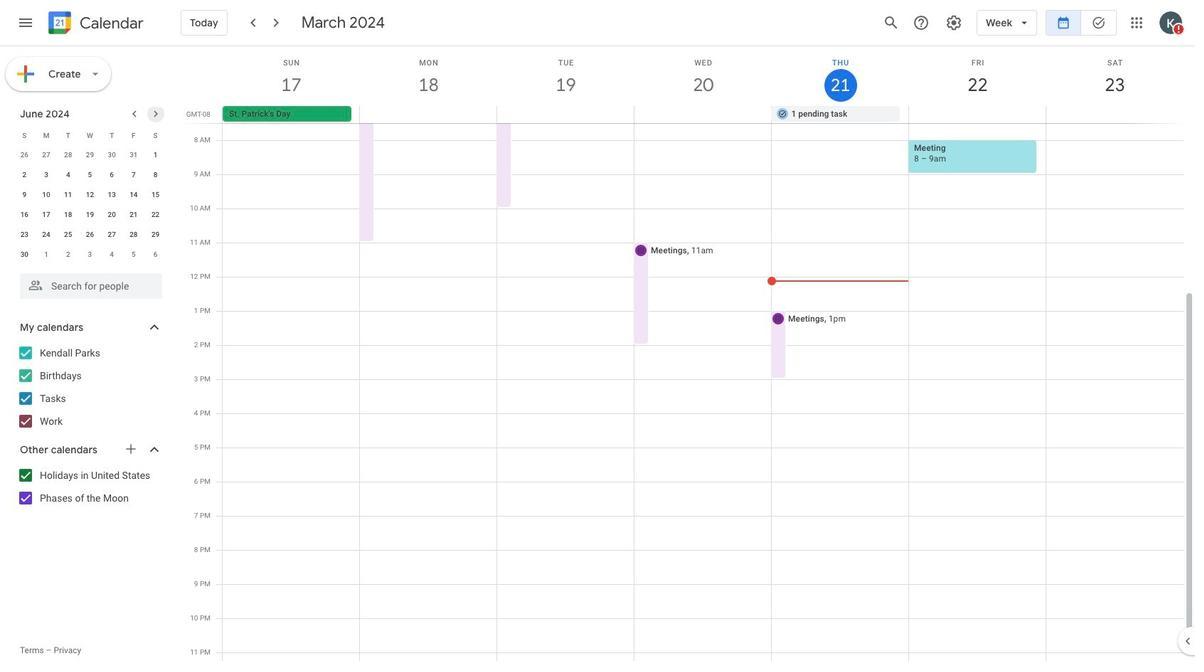 Task type: vqa. For each thing, say whether or not it's contained in the screenshot.
27 ELEMENT
yes



Task type: describe. For each thing, give the bounding box(es) containing it.
12 element
[[81, 186, 99, 204]]

20 element
[[103, 206, 120, 223]]

14 element
[[125, 186, 142, 204]]

19 element
[[81, 206, 99, 223]]

23 element
[[16, 226, 33, 243]]

heading inside calendar element
[[77, 15, 144, 32]]

3 cell from the left
[[635, 106, 772, 123]]

11 element
[[60, 186, 77, 204]]

5 cell from the left
[[1046, 106, 1184, 123]]

may 30 element
[[103, 147, 120, 164]]

may 28 element
[[60, 147, 77, 164]]

july 6 element
[[147, 246, 164, 263]]

8 element
[[147, 167, 164, 184]]

july 5 element
[[125, 246, 142, 263]]

may 29 element
[[81, 147, 99, 164]]

may 27 element
[[38, 147, 55, 164]]

21 element
[[125, 206, 142, 223]]

other calendars list
[[3, 464, 177, 510]]

27 element
[[103, 226, 120, 243]]

26 element
[[81, 226, 99, 243]]

6 element
[[103, 167, 120, 184]]

15 element
[[147, 186, 164, 204]]

settings menu image
[[946, 14, 963, 31]]

1 cell from the left
[[360, 106, 497, 123]]

2 cell from the left
[[497, 106, 635, 123]]

june 2024 grid
[[14, 125, 167, 265]]

24 element
[[38, 226, 55, 243]]

calendar element
[[46, 9, 144, 40]]

add other calendars image
[[124, 442, 138, 456]]

1 element
[[147, 147, 164, 164]]

july 3 element
[[81, 246, 99, 263]]

my calendars list
[[3, 342, 177, 433]]

7 element
[[125, 167, 142, 184]]

5 element
[[81, 167, 99, 184]]

4 element
[[60, 167, 77, 184]]



Task type: locate. For each thing, give the bounding box(es) containing it.
cell
[[360, 106, 497, 123], [497, 106, 635, 123], [635, 106, 772, 123], [909, 106, 1046, 123], [1046, 106, 1184, 123]]

july 1 element
[[38, 246, 55, 263]]

main drawer image
[[17, 14, 34, 31]]

row
[[216, 106, 1196, 123], [14, 125, 167, 145], [14, 145, 167, 165], [14, 165, 167, 185], [14, 185, 167, 205], [14, 205, 167, 225], [14, 225, 167, 245], [14, 245, 167, 265]]

july 4 element
[[103, 246, 120, 263]]

9 element
[[16, 186, 33, 204]]

may 31 element
[[125, 147, 142, 164]]

28 element
[[125, 226, 142, 243]]

29 element
[[147, 226, 164, 243]]

25 element
[[60, 226, 77, 243]]

18 element
[[60, 206, 77, 223]]

30 element
[[16, 246, 33, 263]]

heading
[[77, 15, 144, 32]]

3 element
[[38, 167, 55, 184]]

13 element
[[103, 186, 120, 204]]

17 element
[[38, 206, 55, 223]]

row group
[[14, 145, 167, 265]]

10 element
[[38, 186, 55, 204]]

july 2 element
[[60, 246, 77, 263]]

Search for people text field
[[28, 273, 154, 299]]

None search field
[[0, 268, 177, 299]]

2 element
[[16, 167, 33, 184]]

may 26 element
[[16, 147, 33, 164]]

4 cell from the left
[[909, 106, 1046, 123]]

16 element
[[16, 206, 33, 223]]

grid
[[182, 46, 1196, 661]]

22 element
[[147, 206, 164, 223]]



